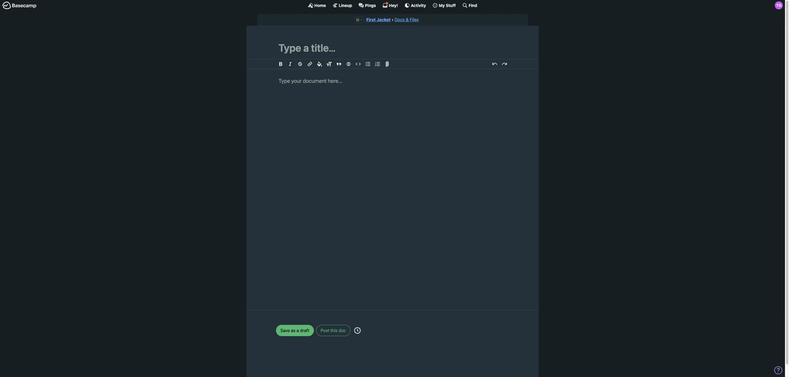 Task type: describe. For each thing, give the bounding box(es) containing it.
&
[[406, 17, 409, 22]]

first jacket link
[[367, 17, 391, 22]]

first jacket
[[367, 17, 391, 22]]

doc
[[339, 328, 346, 333]]

tyler black image
[[776, 1, 784, 9]]

find button
[[463, 3, 478, 8]]

post this doc
[[321, 328, 346, 333]]

Type your document here… text field
[[263, 69, 523, 304]]

hey!
[[389, 3, 398, 8]]

lineup
[[339, 3, 353, 8]]

docs
[[395, 17, 405, 22]]

my
[[439, 3, 445, 8]]

docs & files link
[[395, 17, 419, 22]]

pings
[[365, 3, 376, 8]]

home link
[[308, 3, 326, 8]]

activity link
[[405, 3, 427, 8]]

›
[[392, 17, 394, 22]]

switch accounts image
[[2, 1, 37, 10]]

pings button
[[359, 3, 376, 8]]



Task type: vqa. For each thing, say whether or not it's contained in the screenshot.
N o t n o w the o
no



Task type: locate. For each thing, give the bounding box(es) containing it.
hey! button
[[383, 2, 398, 8]]

main element
[[0, 0, 786, 10]]

post this doc button
[[316, 325, 351, 336]]

schedule this to post later image
[[355, 327, 361, 334]]

this
[[331, 328, 338, 333]]

files
[[410, 17, 419, 22]]

Type a title… text field
[[279, 42, 507, 54]]

None submit
[[276, 325, 314, 336]]

› docs & files
[[392, 17, 419, 22]]

activity
[[411, 3, 427, 8]]

find
[[469, 3, 478, 8]]

lineup link
[[333, 3, 353, 8]]

my stuff
[[439, 3, 456, 8]]

stuff
[[446, 3, 456, 8]]

home
[[315, 3, 326, 8]]

my stuff button
[[433, 3, 456, 8]]

first
[[367, 17, 376, 22]]

jacket
[[377, 17, 391, 22]]

post
[[321, 328, 330, 333]]



